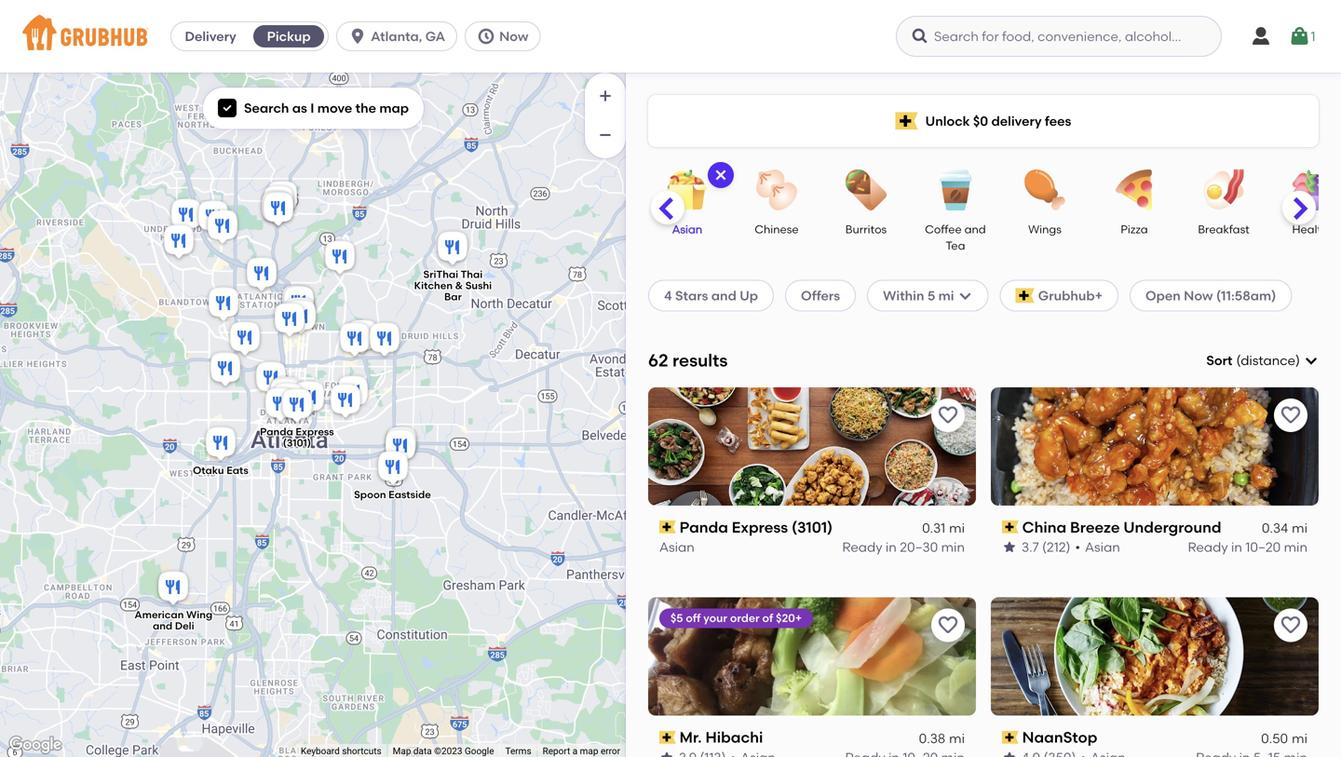 Task type: describe. For each thing, give the bounding box(es) containing it.
kwan's deli and korean kitchen image
[[252, 359, 290, 400]]

asian up the $5
[[659, 539, 695, 555]]

62
[[648, 350, 668, 371]]

to
[[1171, 510, 1184, 526]]

distance
[[1241, 353, 1296, 368]]

yoi yoi japanese steakhouse & sushi image
[[195, 198, 232, 239]]

wings image
[[1012, 170, 1078, 211]]

spoon eastside
[[354, 488, 431, 501]]

map
[[393, 746, 411, 757]]

bar
[[444, 291, 462, 303]]

as
[[292, 100, 307, 116]]

sri thai kitchen & sushi bar image
[[243, 255, 280, 296]]

mi for mr. hibachi
[[949, 731, 965, 747]]

ready in 10–20 min
[[1188, 539, 1308, 555]]

underground
[[1124, 518, 1222, 536]]

1 horizontal spatial panda
[[680, 518, 728, 536]]

american
[[134, 609, 184, 621]]

panda inside map region
[[260, 426, 293, 438]]

silverlake ramen image
[[280, 284, 318, 325]]

ready for panda express (3101)
[[842, 539, 883, 555]]

naanstop logo image
[[991, 598, 1319, 716]]

breakfast
[[1198, 223, 1250, 236]]

save this restaurant button for china breeze underground
[[1274, 398, 1308, 432]]

subscription pass image for panda
[[659, 521, 676, 534]]

save this restaurant image for china breeze underground
[[1280, 404, 1302, 426]]

min for china breeze underground
[[1284, 539, 1308, 555]]

ra sushi atlanta image
[[260, 183, 297, 224]]

0.38
[[919, 731, 946, 747]]

0.34 mi
[[1262, 520, 1308, 536]]

0.50
[[1261, 731, 1288, 747]]

asian down the breeze
[[1085, 539, 1120, 555]]

and for american wing and deli
[[153, 620, 173, 632]]

tko image
[[382, 427, 419, 468]]

star icon image for mr.
[[659, 750, 674, 757]]

otaku
[[193, 464, 224, 477]]

4
[[664, 288, 672, 303]]

healthy image
[[1281, 170, 1341, 211]]

coffee
[[925, 223, 962, 236]]

svg image left chinese image
[[713, 168, 728, 183]]

google image
[[5, 733, 66, 757]]

order
[[730, 612, 760, 625]]

3.7 (212)
[[1022, 539, 1071, 555]]

keyboard shortcuts
[[301, 746, 382, 757]]

up
[[740, 288, 758, 303]]

subscription pass image left naanstop
[[1002, 731, 1019, 744]]

terms
[[505, 746, 531, 757]]

express inside map region
[[296, 426, 334, 438]]

plus icon image
[[596, 87, 615, 105]]

off
[[686, 612, 701, 625]]

eastside
[[389, 488, 431, 501]]

1 vertical spatial panda express (3101)
[[680, 518, 833, 536]]

china breeze underground logo image
[[991, 387, 1319, 506]]

grubhub plus flag logo image for grubhub+
[[1016, 288, 1035, 303]]

0.38 mi
[[919, 731, 965, 747]]

error
[[601, 746, 620, 757]]

american wing and deli
[[134, 609, 213, 632]]

ready in 20–30 min
[[842, 539, 965, 555]]

min for panda express (3101)
[[941, 539, 965, 555]]

kitchen
[[414, 279, 453, 292]]

mr.
[[680, 729, 702, 747]]

delivery
[[185, 28, 236, 44]]

atlanta, ga
[[371, 28, 445, 44]]

proceed to checkout
[[1114, 510, 1249, 526]]

thai
[[461, 268, 483, 281]]

mr. hibachi
[[680, 729, 763, 747]]

mi right 5
[[939, 288, 954, 303]]

0.31
[[922, 520, 946, 536]]

20–30
[[900, 539, 938, 555]]

terms link
[[505, 746, 531, 757]]

data
[[413, 746, 432, 757]]

teriyaki madness image
[[204, 207, 241, 248]]

1 button
[[1289, 20, 1316, 53]]

now inside button
[[499, 28, 529, 44]]

new dragon image
[[168, 196, 205, 237]]

0.34
[[1262, 520, 1288, 536]]

svg image inside now button
[[477, 27, 496, 46]]

pizza image
[[1102, 170, 1167, 211]]

lucky china 8 image
[[207, 350, 244, 391]]

proceed to checkout button
[[1057, 501, 1306, 535]]

svg image inside atlanta, ga button
[[348, 27, 367, 46]]

in for china breeze underground
[[1231, 539, 1242, 555]]

checkout
[[1187, 510, 1249, 526]]

within
[[883, 288, 924, 303]]

$20+
[[776, 612, 802, 625]]

1 horizontal spatial (3101)
[[792, 518, 833, 536]]

svg image inside 1 button
[[1289, 25, 1311, 48]]

minus icon image
[[596, 126, 615, 144]]

mukja korean fried chicken image
[[281, 295, 319, 336]]

tea
[[946, 239, 965, 252]]

proceed
[[1114, 510, 1168, 526]]

save this restaurant button for panda express (3101)
[[931, 398, 965, 432]]

stars
[[675, 288, 708, 303]]

none field containing sort
[[1207, 351, 1319, 370]]

$5 off your order of $20+
[[671, 612, 802, 625]]

unlock
[[926, 113, 970, 129]]

coffee and tea
[[925, 223, 986, 252]]

Search for food, convenience, alcohol... search field
[[896, 16, 1222, 57]]

mi for naanstop
[[1292, 731, 1308, 747]]

china dragon image
[[344, 317, 381, 358]]

wagamama image
[[205, 285, 242, 326]]

otaku eats
[[193, 464, 248, 477]]

star icon image for china
[[1002, 540, 1017, 555]]

$0
[[973, 113, 988, 129]]

ga
[[425, 28, 445, 44]]

mr. hibachi logo image
[[648, 598, 976, 716]]

map region
[[0, 42, 801, 757]]

$5
[[671, 612, 683, 625]]

asian image
[[655, 170, 720, 211]]

lifting noodles ramen image
[[383, 424, 420, 465]]

burritos image
[[834, 170, 899, 211]]

report
[[543, 746, 570, 757]]

pickup button
[[250, 21, 328, 51]]

otaku eats image
[[202, 424, 239, 465]]

spoon
[[354, 488, 386, 501]]

nova sushi bar & asian bistro ii image
[[271, 300, 308, 341]]

grubhub plus flag logo image for unlock $0 delivery fees
[[896, 112, 918, 130]]

save this restaurant image for panda express (3101)
[[937, 404, 959, 426]]

eats
[[227, 464, 248, 477]]

0 vertical spatial map
[[379, 100, 409, 116]]



Task type: locate. For each thing, give the bounding box(es) containing it.
chinese
[[755, 223, 799, 236]]

china breeze underground
[[1022, 518, 1222, 536]]

grubhub plus flag logo image left unlock
[[896, 112, 918, 130]]

0 horizontal spatial and
[[153, 620, 173, 632]]

east wave asian fusion image
[[267, 374, 305, 415]]

panda up off on the bottom
[[680, 518, 728, 536]]

mi right 0.34 on the bottom of page
[[1292, 520, 1308, 536]]

jinya ramen bar image
[[366, 320, 403, 361]]

srithai
[[423, 268, 458, 281]]

sushi
[[465, 279, 492, 292]]

1 horizontal spatial express
[[732, 518, 788, 536]]

subscription pass image for mr.
[[659, 731, 676, 744]]

•
[[1075, 539, 1080, 555]]

1 vertical spatial and
[[711, 288, 737, 303]]

shortcuts
[[342, 746, 382, 757]]

svg image left atlanta,
[[348, 27, 367, 46]]

and left deli
[[153, 620, 173, 632]]

okiboru image
[[264, 178, 301, 219]]

now button
[[465, 21, 548, 51]]

svg image right 5
[[958, 288, 973, 303]]

delivery
[[991, 113, 1042, 129]]

asian down the "asian" image
[[672, 223, 702, 236]]

spoon eastside image
[[374, 448, 412, 489]]

open
[[1146, 288, 1181, 303]]

in for panda express (3101)
[[886, 539, 897, 555]]

1 vertical spatial map
[[580, 746, 598, 757]]

your
[[703, 612, 727, 625]]

sort
[[1207, 353, 1233, 368]]

china breeze underground image
[[262, 385, 299, 426]]

of
[[762, 612, 773, 625]]

min
[[941, 539, 965, 555], [1284, 539, 1308, 555]]

ready down checkout
[[1188, 539, 1228, 555]]

min down 0.34 mi
[[1284, 539, 1308, 555]]

blue india image
[[282, 298, 319, 339]]

subscription pass image up the $5
[[659, 521, 676, 534]]

1 vertical spatial express
[[732, 518, 788, 536]]

0 horizontal spatial grubhub plus flag logo image
[[896, 112, 918, 130]]

svg image right the ga
[[477, 27, 496, 46]]

planet bombay indian cuisine image
[[327, 381, 364, 422]]

3.7
[[1022, 539, 1039, 555]]

subscription pass image
[[1002, 521, 1019, 534]]

(212)
[[1042, 539, 1071, 555]]

panda express (3101) logo image
[[648, 387, 976, 506]]

main navigation navigation
[[0, 0, 1341, 73]]

map right the
[[379, 100, 409, 116]]

wing
[[186, 609, 213, 621]]

1 horizontal spatial now
[[1184, 288, 1213, 303]]

breakfast image
[[1191, 170, 1256, 211]]

map right the a
[[580, 746, 598, 757]]

coffee and tea image
[[923, 170, 988, 211]]

0.31 mi
[[922, 520, 965, 536]]

mi for panda express (3101)
[[949, 520, 965, 536]]

0 horizontal spatial panda
[[260, 426, 293, 438]]

now right the ga
[[499, 28, 529, 44]]

2 vertical spatial and
[[153, 620, 173, 632]]

0.50 mi
[[1261, 731, 1308, 747]]

2 ready from the left
[[1188, 539, 1228, 555]]

mr. hibachi image
[[269, 380, 306, 421]]

chinese image
[[744, 170, 809, 211]]

asian
[[672, 223, 702, 236], [659, 539, 695, 555], [1085, 539, 1120, 555]]

0 horizontal spatial min
[[941, 539, 965, 555]]

None field
[[1207, 351, 1319, 370]]

0 horizontal spatial in
[[886, 539, 897, 555]]

panda express (3101) up order in the bottom of the page
[[680, 518, 833, 536]]

svg image right ) at the top of page
[[1304, 353, 1319, 368]]

unlock $0 delivery fees
[[926, 113, 1071, 129]]

mi right 0.50
[[1292, 731, 1308, 747]]

i
[[310, 100, 314, 116]]

atlanta,
[[371, 28, 422, 44]]

1 ready from the left
[[842, 539, 883, 555]]

0 horizontal spatial map
[[379, 100, 409, 116]]

makimono image
[[334, 373, 372, 414]]

save this restaurant button for naanstop
[[1274, 609, 1308, 642]]

results
[[672, 350, 728, 371]]

in left 20–30
[[886, 539, 897, 555]]

now right open
[[1184, 288, 1213, 303]]

62 results
[[648, 350, 728, 371]]

open now (11:58am)
[[1146, 288, 1276, 303]]

0 vertical spatial express
[[296, 426, 334, 438]]

pickup
[[267, 28, 311, 44]]

1 min from the left
[[941, 539, 965, 555]]

healthy
[[1292, 223, 1334, 236]]

and inside coffee and tea
[[965, 223, 986, 236]]

panda express (3101) inside map region
[[260, 426, 334, 450]]

0 horizontal spatial ready
[[842, 539, 883, 555]]

the
[[355, 100, 376, 116]]

subscription pass image left mr.
[[659, 731, 676, 744]]

anh's kitchen downtown image
[[291, 379, 328, 420]]

1 horizontal spatial and
[[711, 288, 737, 303]]

grubhub plus flag logo image
[[896, 112, 918, 130], [1016, 288, 1035, 303]]

naanstop
[[1022, 729, 1098, 747]]

0 horizontal spatial panda express (3101)
[[260, 426, 334, 450]]

(11:58am)
[[1216, 288, 1276, 303]]

a
[[573, 746, 578, 757]]

grubhub+
[[1038, 288, 1103, 303]]

report a map error link
[[543, 746, 620, 757]]

keyboard shortcuts button
[[301, 745, 382, 757]]

1 horizontal spatial ready
[[1188, 539, 1228, 555]]

express
[[296, 426, 334, 438], [732, 518, 788, 536]]

mi
[[939, 288, 954, 303], [949, 520, 965, 536], [1292, 520, 1308, 536], [949, 731, 965, 747], [1292, 731, 1308, 747]]

(
[[1236, 353, 1241, 368]]

american wing and deli image
[[155, 569, 192, 610]]

mi right 0.38
[[949, 731, 965, 747]]

satto thai and sushi image
[[226, 319, 264, 360]]

1
[[1311, 28, 1316, 44]]

10–20
[[1246, 539, 1281, 555]]

panda express (3101) image
[[278, 386, 316, 427]]

0 vertical spatial panda
[[260, 426, 293, 438]]

map data ©2023 google
[[393, 746, 494, 757]]

min down 0.31 mi
[[941, 539, 965, 555]]

svg image
[[1250, 25, 1272, 48], [1289, 25, 1311, 48], [911, 27, 930, 46], [222, 103, 233, 114]]

0 vertical spatial and
[[965, 223, 986, 236]]

0 vertical spatial grubhub plus flag logo image
[[896, 112, 918, 130]]

0 horizontal spatial now
[[499, 28, 529, 44]]

atlanta, ga button
[[336, 21, 465, 51]]

delivery button
[[171, 21, 250, 51]]

(3101) inside map region
[[283, 437, 311, 450]]

panda express (3101)
[[260, 426, 334, 450], [680, 518, 833, 536]]

express down anh's kitchen downtown image
[[296, 426, 334, 438]]

svg image
[[348, 27, 367, 46], [477, 27, 496, 46], [713, 168, 728, 183], [958, 288, 973, 303], [1304, 353, 1319, 368]]

china garden image
[[321, 238, 359, 279]]

2 min from the left
[[1284, 539, 1308, 555]]

grubhub plus flag logo image left grubhub+
[[1016, 288, 1035, 303]]

search
[[244, 100, 289, 116]]

keyboard
[[301, 746, 340, 757]]

hibachi ko atlanta image
[[258, 189, 295, 230]]

deli
[[175, 620, 194, 632]]

naanstop image
[[266, 376, 304, 417]]

save this restaurant image
[[1280, 614, 1302, 637]]

1 vertical spatial (3101)
[[792, 518, 833, 536]]

urban hai image
[[278, 283, 316, 324]]

• asian
[[1075, 539, 1120, 555]]

and
[[965, 223, 986, 236], [711, 288, 737, 303], [153, 620, 173, 632]]

(3101) down panda express (3101) image
[[283, 437, 311, 450]]

2 in from the left
[[1231, 539, 1242, 555]]

breeze
[[1070, 518, 1120, 536]]

1 vertical spatial now
[[1184, 288, 1213, 303]]

srithai thai kitchen & sushi bar image
[[434, 229, 471, 270]]

and for 4 stars and up
[[711, 288, 737, 303]]

0 horizontal spatial express
[[296, 426, 334, 438]]

benihana atlanta image
[[260, 190, 297, 231]]

offers
[[801, 288, 840, 303]]

panda express (3101) down the 'mr. hibachi' icon
[[260, 426, 334, 450]]

china
[[1022, 518, 1067, 536]]

move
[[317, 100, 352, 116]]

wings
[[1028, 223, 1062, 236]]

save this restaurant button
[[931, 398, 965, 432], [1274, 398, 1308, 432], [931, 609, 965, 642], [1274, 609, 1308, 642]]

subscription pass image
[[659, 521, 676, 534], [659, 731, 676, 744], [1002, 731, 1019, 744]]

chin chin 2 image
[[336, 320, 373, 361]]

)
[[1296, 353, 1300, 368]]

1 vertical spatial panda
[[680, 518, 728, 536]]

mi for china breeze underground
[[1292, 520, 1308, 536]]

hibachi
[[706, 729, 763, 747]]

(3101) down panda express (3101) logo
[[792, 518, 833, 536]]

0 vertical spatial now
[[499, 28, 529, 44]]

©2023
[[434, 746, 462, 757]]

now
[[499, 28, 529, 44], [1184, 288, 1213, 303]]

save this restaurant image
[[937, 404, 959, 426], [1280, 404, 1302, 426], [937, 614, 959, 637]]

and left up
[[711, 288, 737, 303]]

1 in from the left
[[886, 539, 897, 555]]

&
[[455, 279, 463, 292]]

ready left 20–30
[[842, 539, 883, 555]]

panda
[[260, 426, 293, 438], [680, 518, 728, 536]]

star icon image
[[1002, 540, 1017, 555], [659, 750, 674, 757], [1002, 750, 1017, 757]]

and up "tea"
[[965, 223, 986, 236]]

panda down the 'mr. hibachi' icon
[[260, 426, 293, 438]]

1 horizontal spatial min
[[1284, 539, 1308, 555]]

2 horizontal spatial and
[[965, 223, 986, 236]]

0 vertical spatial (3101)
[[283, 437, 311, 450]]

1 horizontal spatial in
[[1231, 539, 1242, 555]]

map
[[379, 100, 409, 116], [580, 746, 598, 757]]

srithai thai kitchen & sushi bar
[[414, 268, 492, 303]]

1 horizontal spatial panda express (3101)
[[680, 518, 833, 536]]

0 horizontal spatial (3101)
[[283, 437, 311, 450]]

1 horizontal spatial map
[[580, 746, 598, 757]]

0 vertical spatial panda express (3101)
[[260, 426, 334, 450]]

1 horizontal spatial grubhub plus flag logo image
[[1016, 288, 1035, 303]]

flying fish sushi & robata grill image
[[160, 222, 197, 263]]

ready for china breeze underground
[[1188, 539, 1228, 555]]

sort ( distance )
[[1207, 353, 1300, 368]]

pizza
[[1121, 223, 1148, 236]]

mi right 0.31
[[949, 520, 965, 536]]

express up of
[[732, 518, 788, 536]]

(3101)
[[283, 437, 311, 450], [792, 518, 833, 536]]

in left 10–20
[[1231, 539, 1242, 555]]

burritos
[[846, 223, 887, 236]]

and inside american wing and deli
[[153, 620, 173, 632]]

1 vertical spatial grubhub plus flag logo image
[[1016, 288, 1035, 303]]



Task type: vqa. For each thing, say whether or not it's contained in the screenshot.
Ln
no



